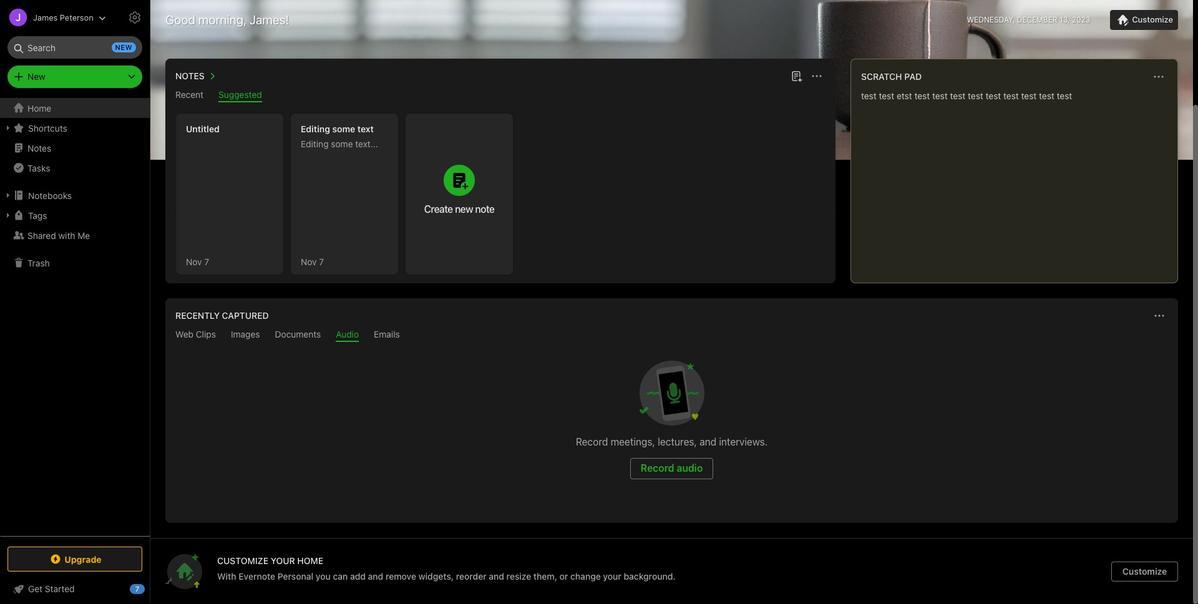Task type: describe. For each thing, give the bounding box(es) containing it.
documents tab
[[275, 329, 321, 342]]

documents
[[275, 329, 321, 339]]

scratch pad
[[861, 71, 922, 82]]

new inside search field
[[115, 43, 132, 51]]

add
[[350, 571, 366, 582]]

audio tab
[[336, 329, 359, 342]]

expand tags image
[[3, 210, 13, 220]]

1 vertical spatial customize
[[1122, 566, 1167, 577]]

upgrade button
[[7, 547, 142, 572]]

1 nov from the left
[[186, 256, 202, 267]]

audio tab panel
[[165, 342, 1178, 523]]

1 vertical spatial notes
[[27, 143, 51, 153]]

home
[[297, 555, 323, 566]]

Account field
[[0, 5, 106, 30]]

create new note
[[424, 203, 494, 215]]

more actions field for recently captured
[[1151, 307, 1168, 324]]

home
[[27, 103, 51, 113]]

tags
[[28, 210, 47, 221]]

good morning, james!
[[165, 12, 289, 27]]

1 vertical spatial some
[[331, 139, 353, 149]]

background.
[[624, 571, 676, 582]]

or
[[559, 571, 568, 582]]

tab list for notes
[[168, 89, 833, 102]]

new inside button
[[455, 203, 473, 215]]

get
[[28, 583, 42, 594]]

widgets,
[[418, 571, 454, 582]]

them,
[[533, 571, 557, 582]]

evernote
[[239, 571, 275, 582]]

reorder
[[456, 571, 487, 582]]

more actions image
[[1151, 69, 1166, 84]]

settings image
[[127, 10, 142, 25]]

shortcuts
[[28, 123, 67, 133]]

good
[[165, 12, 195, 27]]

scratch pad button
[[859, 69, 922, 84]]

your
[[603, 571, 621, 582]]

clips
[[196, 329, 216, 339]]

shortcuts button
[[0, 118, 149, 138]]

wednesday, december 13, 2023
[[967, 15, 1090, 24]]

record audio button
[[630, 458, 713, 479]]

1 editing from the top
[[301, 124, 330, 134]]

create new note button
[[406, 114, 513, 275]]

record meetings, lectures, and interviews.
[[576, 436, 768, 447]]

get started
[[28, 583, 75, 594]]

click to collapse image
[[145, 581, 154, 596]]

images
[[231, 329, 260, 339]]

interviews.
[[719, 436, 768, 447]]

text
[[357, 124, 374, 134]]

december
[[1017, 15, 1057, 24]]

trash
[[27, 257, 50, 268]]

new search field
[[16, 36, 136, 59]]

expand notebooks image
[[3, 190, 13, 200]]

tasks
[[27, 163, 50, 173]]

resize
[[506, 571, 531, 582]]

notebooks
[[28, 190, 72, 201]]

record for record meetings, lectures, and interviews.
[[576, 436, 608, 447]]

notes link
[[0, 138, 149, 158]]

2 editing from the top
[[301, 139, 329, 149]]

recently captured button
[[173, 308, 269, 323]]

web clips tab
[[175, 329, 216, 342]]

tasks button
[[0, 158, 149, 178]]



Task type: locate. For each thing, give the bounding box(es) containing it.
recently captured
[[175, 310, 269, 321]]

create
[[424, 203, 453, 215]]

record down record meetings, lectures, and interviews.
[[641, 462, 674, 474]]

0 horizontal spatial 7
[[135, 585, 139, 593]]

notes up "recent"
[[175, 71, 205, 81]]

and
[[700, 436, 716, 447], [368, 571, 383, 582], [489, 571, 504, 582]]

0 horizontal spatial more actions image
[[809, 69, 824, 84]]

new button
[[7, 66, 142, 88]]

tree
[[0, 98, 150, 535]]

suggested tab panel
[[165, 102, 836, 283]]

1 nov 7 from the left
[[186, 256, 209, 267]]

text...
[[355, 139, 378, 149]]

shared with me
[[27, 230, 90, 241]]

change
[[570, 571, 601, 582]]

Search text field
[[16, 36, 134, 59]]

0 vertical spatial tab list
[[168, 89, 833, 102]]

1 horizontal spatial nov 7
[[301, 256, 324, 267]]

and left resize
[[489, 571, 504, 582]]

suggested tab
[[218, 89, 262, 102]]

lectures,
[[658, 436, 697, 447]]

0 vertical spatial editing
[[301, 124, 330, 134]]

1 horizontal spatial 7
[[204, 256, 209, 267]]

shared
[[27, 230, 56, 241]]

0 horizontal spatial new
[[115, 43, 132, 51]]

me
[[78, 230, 90, 241]]

0 vertical spatial new
[[115, 43, 132, 51]]

untitled
[[186, 124, 220, 134]]

recent
[[175, 89, 203, 100]]

1 vertical spatial customize button
[[1111, 562, 1178, 582]]

0 vertical spatial customize
[[1132, 14, 1173, 24]]

0 vertical spatial more actions image
[[809, 69, 824, 84]]

0 horizontal spatial nov
[[186, 256, 202, 267]]

home link
[[0, 98, 150, 118]]

audio
[[677, 462, 703, 474]]

wednesday,
[[967, 15, 1015, 24]]

recently
[[175, 310, 220, 321]]

2 horizontal spatial 7
[[319, 256, 324, 267]]

meetings,
[[611, 436, 655, 447]]

More actions field
[[808, 67, 826, 85], [1150, 68, 1167, 85], [1151, 307, 1168, 324]]

customize
[[1132, 14, 1173, 24], [1122, 566, 1167, 577]]

customize
[[217, 555, 268, 566]]

and right add
[[368, 571, 383, 582]]

2 horizontal spatial and
[[700, 436, 716, 447]]

1 vertical spatial tab list
[[168, 329, 1176, 342]]

note
[[475, 203, 494, 215]]

2023
[[1072, 15, 1090, 24]]

1 vertical spatial editing
[[301, 139, 329, 149]]

emails
[[374, 329, 400, 339]]

nov
[[186, 256, 202, 267], [301, 256, 317, 267]]

2 tab list from the top
[[168, 329, 1176, 342]]

7
[[204, 256, 209, 267], [319, 256, 324, 267], [135, 585, 139, 593]]

your
[[271, 555, 295, 566]]

0 horizontal spatial notes
[[27, 143, 51, 153]]

morning,
[[198, 12, 247, 27]]

tree containing home
[[0, 98, 150, 535]]

record for record audio
[[641, 462, 674, 474]]

editing
[[301, 124, 330, 134], [301, 139, 329, 149]]

editing left text...
[[301, 139, 329, 149]]

james
[[33, 12, 58, 22]]

1 vertical spatial more actions image
[[1152, 308, 1167, 323]]

suggested
[[218, 89, 262, 100]]

Help and Learning task checklist field
[[0, 579, 150, 599]]

some
[[332, 124, 355, 134], [331, 139, 353, 149]]

tags button
[[0, 205, 149, 225]]

1 horizontal spatial more actions image
[[1152, 308, 1167, 323]]

more actions field for scratch pad
[[1150, 68, 1167, 85]]

some left text...
[[331, 139, 353, 149]]

upgrade
[[64, 554, 102, 564]]

notes button
[[173, 69, 220, 84]]

started
[[45, 583, 75, 594]]

notes inside button
[[175, 71, 205, 81]]

1 vertical spatial new
[[455, 203, 473, 215]]

you
[[316, 571, 331, 582]]

new
[[27, 71, 45, 82]]

7 inside help and learning task checklist field
[[135, 585, 139, 593]]

0 horizontal spatial record
[[576, 436, 608, 447]]

web clips
[[175, 329, 216, 339]]

personal
[[278, 571, 313, 582]]

tab list containing web clips
[[168, 329, 1176, 342]]

trash link
[[0, 253, 149, 273]]

13,
[[1060, 15, 1070, 24]]

record inside button
[[641, 462, 674, 474]]

record left meetings,
[[576, 436, 608, 447]]

0 horizontal spatial and
[[368, 571, 383, 582]]

nov 7
[[186, 256, 209, 267], [301, 256, 324, 267]]

0 horizontal spatial nov 7
[[186, 256, 209, 267]]

remove
[[386, 571, 416, 582]]

with
[[217, 571, 236, 582]]

record audio
[[641, 462, 703, 474]]

images tab
[[231, 329, 260, 342]]

1 horizontal spatial notes
[[175, 71, 205, 81]]

recent tab
[[175, 89, 203, 102]]

audio
[[336, 329, 359, 339]]

notebooks link
[[0, 185, 149, 205]]

and inside audio tab panel
[[700, 436, 716, 447]]

1 vertical spatial record
[[641, 462, 674, 474]]

1 tab list from the top
[[168, 89, 833, 102]]

scratch
[[861, 71, 902, 82]]

james!
[[250, 12, 289, 27]]

Start writing… text field
[[861, 90, 1177, 273]]

editing left the text at the top of page
[[301, 124, 330, 134]]

some left the text at the top of page
[[332, 124, 355, 134]]

1 horizontal spatial new
[[455, 203, 473, 215]]

1 horizontal spatial nov
[[301, 256, 317, 267]]

2 nov from the left
[[301, 256, 317, 267]]

can
[[333, 571, 348, 582]]

shared with me link
[[0, 225, 149, 245]]

customize your home with evernote personal you can add and remove widgets, reorder and resize them, or change your background.
[[217, 555, 676, 582]]

tab list for recently captured
[[168, 329, 1176, 342]]

and right lectures,
[[700, 436, 716, 447]]

new down settings image
[[115, 43, 132, 51]]

1 horizontal spatial and
[[489, 571, 504, 582]]

new
[[115, 43, 132, 51], [455, 203, 473, 215]]

0 vertical spatial some
[[332, 124, 355, 134]]

notes
[[175, 71, 205, 81], [27, 143, 51, 153]]

editing some text editing some text...
[[301, 124, 378, 149]]

0 vertical spatial record
[[576, 436, 608, 447]]

notes up tasks
[[27, 143, 51, 153]]

tab list
[[168, 89, 833, 102], [168, 329, 1176, 342]]

customize button
[[1110, 10, 1178, 30], [1111, 562, 1178, 582]]

captured
[[222, 310, 269, 321]]

with
[[58, 230, 75, 241]]

1 horizontal spatial record
[[641, 462, 674, 474]]

emails tab
[[374, 329, 400, 342]]

web
[[175, 329, 193, 339]]

james peterson
[[33, 12, 93, 22]]

more actions image
[[809, 69, 824, 84], [1152, 308, 1167, 323]]

new left note
[[455, 203, 473, 215]]

peterson
[[60, 12, 93, 22]]

2 nov 7 from the left
[[301, 256, 324, 267]]

pad
[[904, 71, 922, 82]]

0 vertical spatial notes
[[175, 71, 205, 81]]

0 vertical spatial customize button
[[1110, 10, 1178, 30]]

record
[[576, 436, 608, 447], [641, 462, 674, 474]]

tab list containing recent
[[168, 89, 833, 102]]



Task type: vqa. For each thing, say whether or not it's contained in the screenshot.
Pack up luggage 3 CELL
no



